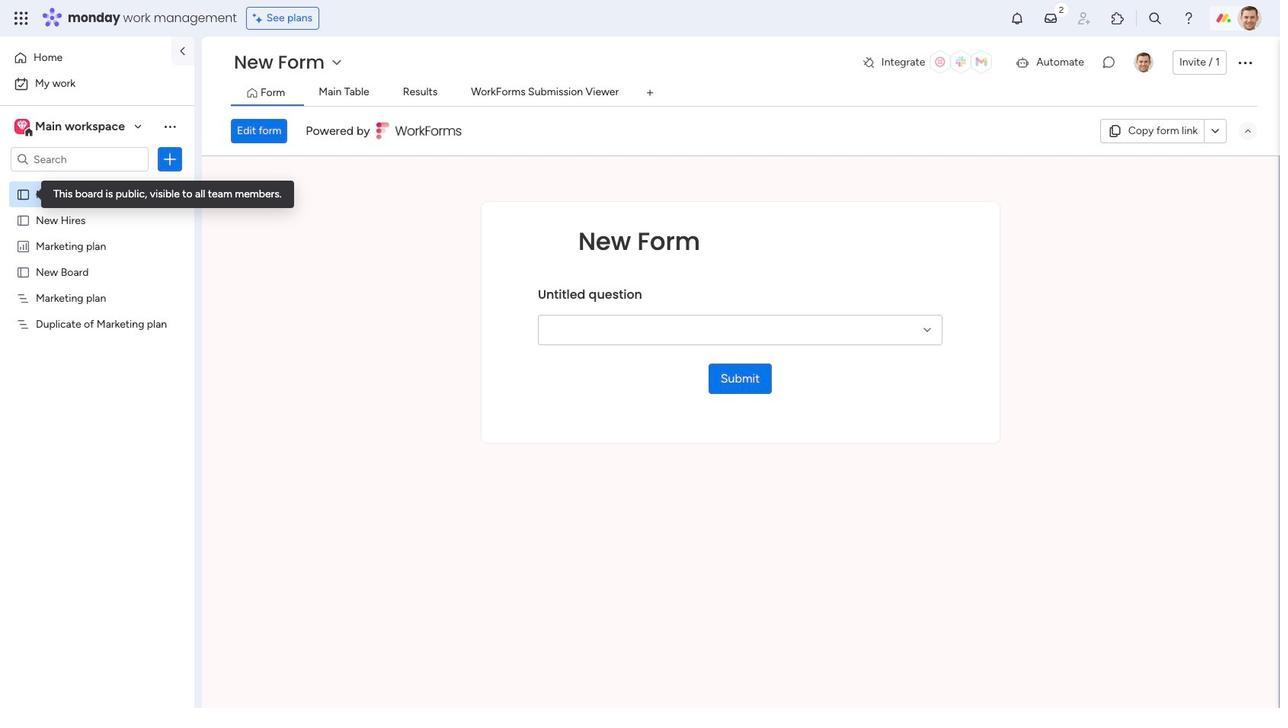 Task type: vqa. For each thing, say whether or not it's contained in the screenshot.
email associated with Resend email
no



Task type: describe. For each thing, give the bounding box(es) containing it.
select product image
[[14, 11, 29, 26]]

workspace options image
[[162, 119, 178, 134]]

help image
[[1181, 11, 1197, 26]]

see plans image
[[253, 10, 267, 27]]

1 workspace image from the left
[[14, 118, 30, 135]]

form form
[[202, 156, 1279, 708]]

workforms logo image
[[376, 119, 462, 143]]

2 image
[[1055, 1, 1069, 18]]

start a board discussion image
[[1101, 55, 1116, 70]]

update feed image
[[1043, 11, 1059, 26]]

0 vertical spatial terry turtle image
[[1238, 6, 1262, 30]]

2 vertical spatial option
[[0, 180, 194, 183]]

workspace selection element
[[14, 117, 127, 137]]



Task type: locate. For each thing, give the bounding box(es) containing it.
0 vertical spatial public board image
[[16, 187, 30, 201]]

2 workspace image from the left
[[17, 118, 27, 135]]

collapse image
[[1242, 125, 1254, 137]]

workspace image
[[14, 118, 30, 135], [17, 118, 27, 135]]

2 public board image from the top
[[16, 213, 30, 227]]

list box
[[0, 178, 194, 542]]

search everything image
[[1148, 11, 1163, 26]]

0 horizontal spatial terry turtle image
[[1134, 53, 1154, 72]]

1 vertical spatial option
[[9, 72, 185, 96]]

terry turtle image
[[1238, 6, 1262, 30], [1134, 53, 1154, 72]]

tab
[[638, 81, 662, 105]]

0 vertical spatial option
[[9, 46, 162, 70]]

group
[[538, 275, 943, 364]]

1 public board image from the top
[[16, 187, 30, 201]]

public board image
[[16, 187, 30, 201], [16, 213, 30, 227]]

0 horizontal spatial options image
[[162, 152, 178, 167]]

options image down workspace options icon
[[162, 152, 178, 167]]

group inside form form
[[538, 275, 943, 364]]

options image up collapse icon
[[1236, 53, 1254, 72]]

1 vertical spatial terry turtle image
[[1134, 53, 1154, 72]]

notifications image
[[1010, 11, 1025, 26]]

1 horizontal spatial options image
[[1236, 53, 1254, 72]]

terry turtle image right the start a board discussion icon
[[1134, 53, 1154, 72]]

public board image
[[16, 264, 30, 279]]

Search in workspace field
[[32, 151, 127, 168]]

1 horizontal spatial terry turtle image
[[1238, 6, 1262, 30]]

public dashboard image
[[16, 239, 30, 253]]

1 vertical spatial public board image
[[16, 213, 30, 227]]

options image
[[1236, 53, 1254, 72], [162, 152, 178, 167]]

1 vertical spatial options image
[[162, 152, 178, 167]]

add view image
[[647, 87, 653, 99]]

monday marketplace image
[[1110, 11, 1126, 26]]

terry turtle image right help icon
[[1238, 6, 1262, 30]]

option
[[9, 46, 162, 70], [9, 72, 185, 96], [0, 180, 194, 183]]

0 vertical spatial options image
[[1236, 53, 1254, 72]]

tab list
[[231, 81, 1258, 106]]



